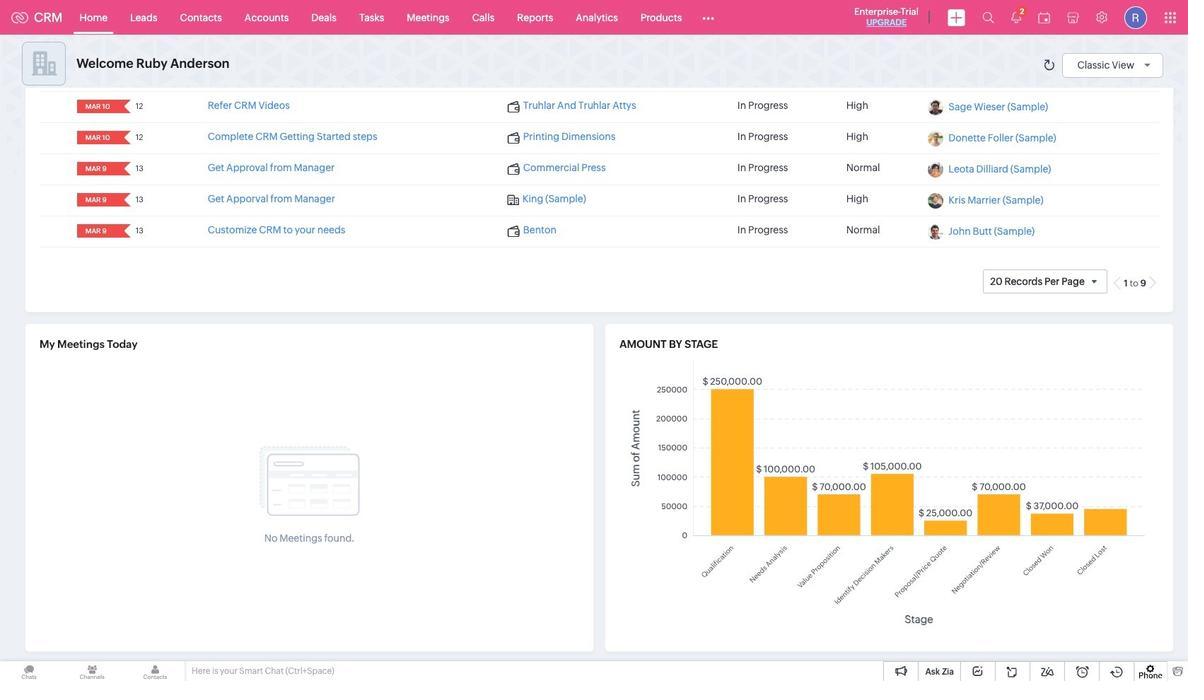 Task type: describe. For each thing, give the bounding box(es) containing it.
calendar image
[[1039, 12, 1051, 23]]

profile element
[[1117, 0, 1156, 34]]

logo image
[[11, 12, 28, 23]]

create menu image
[[948, 9, 966, 26]]

chats image
[[0, 662, 58, 681]]

search element
[[974, 0, 1003, 35]]

signals element
[[1003, 0, 1030, 35]]

profile image
[[1125, 6, 1148, 29]]



Task type: locate. For each thing, give the bounding box(es) containing it.
Other Modules field
[[694, 6, 724, 29]]

channels image
[[63, 662, 121, 681]]

None field
[[81, 100, 115, 113], [81, 131, 115, 145], [81, 162, 115, 176], [81, 193, 115, 207], [81, 224, 115, 238], [81, 100, 115, 113], [81, 131, 115, 145], [81, 162, 115, 176], [81, 193, 115, 207], [81, 224, 115, 238]]

contacts image
[[126, 662, 184, 681]]

create menu element
[[940, 0, 974, 34]]

search image
[[983, 11, 995, 23]]



Task type: vqa. For each thing, say whether or not it's contained in the screenshot.
CHECK-
no



